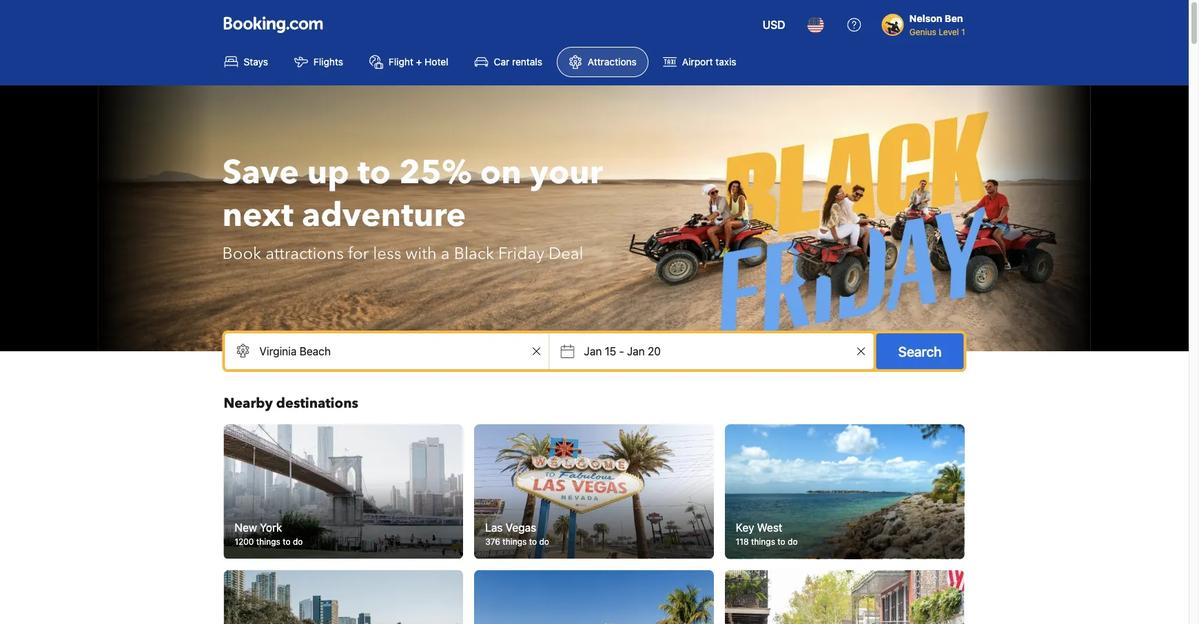 Task type: describe. For each thing, give the bounding box(es) containing it.
nearby destinations
[[224, 394, 358, 413]]

book
[[222, 242, 261, 265]]

deal
[[549, 242, 584, 265]]

car rentals
[[494, 56, 542, 68]]

friday
[[498, 242, 545, 265]]

airport
[[682, 56, 713, 68]]

a
[[441, 242, 450, 265]]

things for york
[[256, 537, 280, 547]]

nelson
[[910, 13, 943, 24]]

flights link
[[283, 47, 355, 77]]

next
[[222, 193, 294, 238]]

with
[[406, 242, 437, 265]]

to for las vegas
[[529, 537, 537, 547]]

save up to 25% on your next adventure book attractions for less with a black friday deal
[[222, 150, 603, 265]]

on
[[480, 150, 522, 195]]

stays
[[244, 56, 268, 68]]

san diego image
[[224, 570, 463, 624]]

new
[[235, 521, 257, 534]]

your account menu nelson ben genius level 1 element
[[882, 6, 971, 38]]

search button
[[876, 334, 964, 369]]

attractions
[[266, 242, 344, 265]]

new orleans image
[[725, 570, 965, 624]]

nelson ben genius level 1
[[910, 13, 965, 37]]

do for york
[[293, 537, 303, 547]]

do for vegas
[[539, 537, 549, 547]]

new york 1200 things to do
[[235, 521, 303, 547]]

usd
[[763, 18, 786, 31]]

25%
[[399, 150, 472, 195]]

for
[[348, 242, 369, 265]]

las vegas 376 things to do
[[485, 521, 549, 547]]

key west 118 things to do
[[736, 521, 798, 547]]

car
[[494, 56, 510, 68]]

flight
[[389, 56, 414, 68]]

destinations
[[276, 394, 358, 413]]

1200
[[235, 537, 254, 547]]

to for new york
[[283, 537, 291, 547]]

key west image
[[723, 424, 966, 560]]

less
[[373, 242, 401, 265]]

car rentals link
[[463, 47, 554, 77]]

-
[[619, 345, 624, 358]]



Task type: vqa. For each thing, say whether or not it's contained in the screenshot.
first do from left
yes



Task type: locate. For each thing, give the bounding box(es) containing it.
15
[[605, 345, 616, 358]]

things inside key west 118 things to do
[[751, 537, 775, 547]]

to inside the new york 1200 things to do
[[283, 537, 291, 547]]

2 horizontal spatial do
[[788, 537, 798, 547]]

1 horizontal spatial things
[[503, 537, 527, 547]]

2 do from the left
[[539, 537, 549, 547]]

3 do from the left
[[788, 537, 798, 547]]

attractions link
[[557, 47, 648, 77]]

do inside key west 118 things to do
[[788, 537, 798, 547]]

to for key west
[[778, 537, 786, 547]]

jan right the -
[[627, 345, 645, 358]]

rentals
[[512, 56, 542, 68]]

do inside las vegas 376 things to do
[[539, 537, 549, 547]]

things down the west
[[751, 537, 775, 547]]

things
[[256, 537, 280, 547], [503, 537, 527, 547], [751, 537, 775, 547]]

+
[[416, 56, 422, 68]]

jan 15 - jan 20
[[584, 345, 661, 358]]

to inside key west 118 things to do
[[778, 537, 786, 547]]

1 jan from the left
[[584, 345, 602, 358]]

vegas
[[506, 521, 536, 534]]

Where are you going? search field
[[225, 334, 549, 369]]

west
[[757, 521, 783, 534]]

0 horizontal spatial things
[[256, 537, 280, 547]]

do right 376
[[539, 537, 549, 547]]

nearby
[[224, 394, 273, 413]]

attractions
[[588, 56, 637, 68]]

do inside the new york 1200 things to do
[[293, 537, 303, 547]]

do right "1200"
[[293, 537, 303, 547]]

key
[[736, 521, 754, 534]]

1 things from the left
[[256, 537, 280, 547]]

1
[[961, 27, 965, 37]]

up
[[307, 150, 349, 195]]

to inside save up to 25% on your next adventure book attractions for less with a black friday deal
[[358, 150, 391, 195]]

flight + hotel link
[[358, 47, 460, 77]]

stays link
[[213, 47, 280, 77]]

black
[[454, 242, 494, 265]]

level
[[939, 27, 959, 37]]

jan left 15
[[584, 345, 602, 358]]

taxis
[[716, 56, 736, 68]]

things down york at the bottom of the page
[[256, 537, 280, 547]]

1 horizontal spatial do
[[539, 537, 549, 547]]

things for vegas
[[503, 537, 527, 547]]

3 things from the left
[[751, 537, 775, 547]]

0 horizontal spatial jan
[[584, 345, 602, 358]]

airport taxis link
[[651, 47, 748, 77]]

miami image
[[474, 570, 714, 624]]

to right "1200"
[[283, 537, 291, 547]]

things for west
[[751, 537, 775, 547]]

things inside the new york 1200 things to do
[[256, 537, 280, 547]]

save
[[222, 150, 299, 195]]

to down vegas
[[529, 537, 537, 547]]

376
[[485, 537, 500, 547]]

do right 118 on the right bottom
[[788, 537, 798, 547]]

las vegas image
[[474, 425, 714, 559]]

usd button
[[754, 8, 794, 41]]

jan
[[584, 345, 602, 358], [627, 345, 645, 358]]

adventure
[[302, 193, 466, 238]]

2 things from the left
[[503, 537, 527, 547]]

0 horizontal spatial do
[[293, 537, 303, 547]]

hotel
[[425, 56, 448, 68]]

1 horizontal spatial jan
[[627, 345, 645, 358]]

2 jan from the left
[[627, 345, 645, 358]]

search
[[898, 343, 942, 359]]

20
[[648, 345, 661, 358]]

airport taxis
[[682, 56, 736, 68]]

do for west
[[788, 537, 798, 547]]

to inside las vegas 376 things to do
[[529, 537, 537, 547]]

genius
[[910, 27, 937, 37]]

things inside las vegas 376 things to do
[[503, 537, 527, 547]]

2 horizontal spatial things
[[751, 537, 775, 547]]

new york image
[[224, 425, 463, 559]]

booking.com image
[[224, 17, 323, 33]]

flights
[[314, 56, 343, 68]]

1 do from the left
[[293, 537, 303, 547]]

flight + hotel
[[389, 56, 448, 68]]

your
[[530, 150, 603, 195]]

ben
[[945, 13, 963, 24]]

do
[[293, 537, 303, 547], [539, 537, 549, 547], [788, 537, 798, 547]]

las
[[485, 521, 503, 534]]

to down the west
[[778, 537, 786, 547]]

118
[[736, 537, 749, 547]]

things down vegas
[[503, 537, 527, 547]]

to right up
[[358, 150, 391, 195]]

to
[[358, 150, 391, 195], [283, 537, 291, 547], [529, 537, 537, 547], [778, 537, 786, 547]]

york
[[260, 521, 282, 534]]



